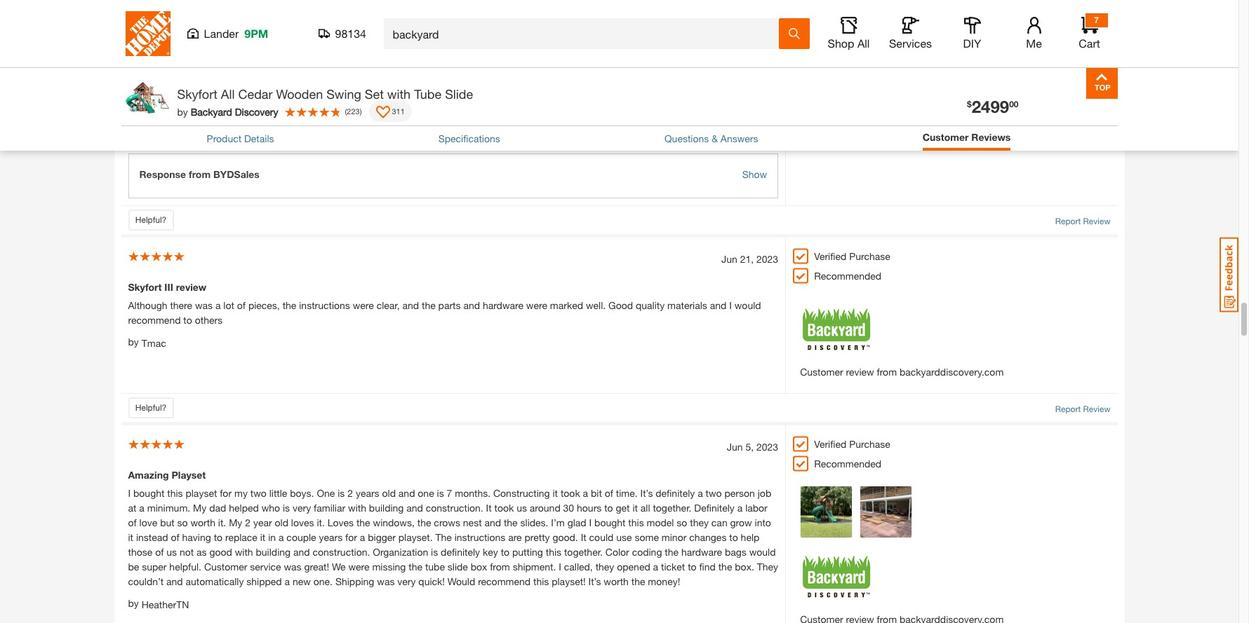 Task type: vqa. For each thing, say whether or not it's contained in the screenshot.
"bigger"
yes



Task type: locate. For each thing, give the bounding box(es) containing it.
a left bigger at the left bottom
[[360, 532, 365, 544]]

years
[[356, 488, 379, 499], [319, 532, 343, 544]]

3 report review button from the top
[[1055, 403, 1111, 416]]

and right parts
[[463, 299, 480, 311]]

so down minimum.
[[177, 517, 188, 529]]

grannie
[[142, 135, 176, 147]]

0 horizontal spatial it's
[[589, 576, 601, 588]]

2 vertical spatial purchase
[[849, 438, 890, 450]]

with down replace
[[235, 547, 253, 558]]

0 horizontal spatial love
[[139, 517, 157, 529]]

report review button for jun 21, 2023
[[1055, 403, 1111, 416]]

together. up model
[[653, 502, 692, 514]]

1 vertical spatial jun
[[721, 253, 737, 265]]

a up money!
[[653, 561, 658, 573]]

2023 for jun 21, 2023
[[757, 253, 778, 265]]

1 so from the left
[[177, 517, 188, 529]]

it up those
[[128, 532, 133, 544]]

1 vertical spatial helpful?
[[135, 215, 166, 225]]

took down constructing
[[494, 502, 514, 514]]

3 helpful? from the top
[[135, 403, 166, 413]]

by
[[177, 106, 188, 118], [128, 336, 139, 348], [128, 598, 139, 610]]

would inside skyfort iii review although there was a lot of pieces, the instructions were clear,  and the parts and hardware were marked well.  good quality materials and i would recommend to others
[[735, 299, 761, 311]]

by for by heathertn
[[128, 598, 139, 610]]

the left top
[[505, 97, 518, 109]]

is inside while not easy or quick to assemble, it is very well constructed. only about 4 boards not stamped, but instructions were easily followed. my husband, who stands 6'6" and weighs about 235 crawled all over it when assembling the top layers and he said it was very sturdy. i think the grands will love it
[[300, 83, 307, 95]]

questions & answers
[[665, 133, 758, 144]]

1 vertical spatial customer
[[800, 366, 843, 378]]

2023 right 23,
[[757, 51, 778, 63]]

1 vertical spatial with
[[348, 502, 366, 514]]

from left backyarddiscovery.com
[[877, 366, 897, 378]]

0 horizontal spatial it
[[486, 502, 492, 514]]

i up at
[[128, 488, 131, 499]]

2 horizontal spatial my
[[727, 83, 740, 95]]

customer for customer reviews
[[923, 131, 969, 143]]

2023
[[757, 51, 778, 63], [757, 253, 778, 265], [757, 441, 778, 453]]

report for jun 21, 2023
[[1055, 404, 1081, 415]]

for down loves on the bottom of the page
[[345, 532, 357, 544]]

recommend
[[128, 314, 181, 326], [478, 576, 531, 588]]

jun left the 21,
[[721, 253, 737, 265]]

1 horizontal spatial all
[[641, 502, 650, 514]]

1 two from the left
[[250, 488, 267, 499]]

well
[[331, 83, 348, 95]]

$
[[967, 99, 972, 109]]

minor
[[662, 532, 687, 544]]

1 horizontal spatial customer
[[800, 366, 843, 378]]

2023 for jun 5, 2023
[[757, 441, 778, 453]]

1 vertical spatial would
[[749, 547, 776, 558]]

it down months.
[[486, 502, 492, 514]]

1 report from the top
[[1055, 14, 1081, 24]]

1 report review button from the top
[[1055, 13, 1111, 26]]

it down only
[[417, 97, 423, 109]]

1 vertical spatial recommend
[[478, 576, 531, 588]]

constructing
[[493, 488, 550, 499]]

tube
[[414, 86, 442, 102]]

all up by backyard discovery
[[221, 86, 235, 102]]

of right bit
[[605, 488, 613, 499]]

1 helpful? from the top
[[135, 12, 166, 23]]

1 vertical spatial old
[[275, 517, 288, 529]]

show
[[742, 168, 767, 180]]

1 horizontal spatial for
[[345, 532, 357, 544]]

2 vertical spatial review
[[1083, 404, 1111, 415]]

1 vertical spatial bought
[[595, 517, 626, 529]]

instructions
[[579, 83, 630, 95], [299, 299, 350, 311], [455, 532, 506, 544]]

1 vertical spatial report
[[1055, 216, 1081, 226]]

be
[[128, 561, 139, 573]]

2 recommended from the top
[[814, 458, 882, 470]]

love
[[178, 112, 196, 124], [139, 517, 157, 529]]

automatically
[[186, 576, 244, 588]]

all left the over
[[383, 97, 393, 109]]

with up 311
[[387, 86, 411, 102]]

who down little
[[262, 502, 280, 514]]

will
[[161, 112, 175, 124]]

1 horizontal spatial definitely
[[656, 488, 695, 499]]

1 horizontal spatial not
[[180, 547, 194, 558]]

0 horizontal spatial who
[[172, 97, 190, 109]]

years up windows,
[[356, 488, 379, 499]]

and left one
[[399, 488, 415, 499]]

who inside amazing playset i bought this playset for my two little boys.  one is 2 years old and one is 7 months.  constructing it took a bit of time.  it's definitely a two person job at a minimum.  my dad helped who is very familiar with building and construction.  it took us around 30 hours to get it all together.  definitely a labor of love but so worth it.  my 2 year old loves it.  loves the windows, the crows nest and the slides.  i'm glad i bought this model so they can grow into it instead of having to replace it in a couple years for a bigger playset.  the instructions are pretty good.  it could use some minor changes to help those of us not as good with building and construction.  organization is definitely key to putting this together.  color coding the hardware bags would be super helpful.  customer service was great!  we were missing the tube slide box from shipment.  i called, they opened a ticket to find the box.  they couldn't and automatically shipped a new one.  shipping was very quick!  would recommend this playset! it's worth the money!
[[262, 502, 280, 514]]

two up definitely
[[706, 488, 722, 499]]

services
[[889, 36, 932, 50]]

there
[[170, 299, 192, 311]]

0 vertical spatial construction.
[[426, 502, 483, 514]]

2023 right the 21,
[[757, 253, 778, 265]]

lander
[[204, 27, 239, 40]]

2 two from the left
[[706, 488, 722, 499]]

instructions right pieces,
[[299, 299, 350, 311]]

customer reviews button
[[923, 130, 1011, 147], [923, 130, 1011, 145]]

some
[[635, 532, 659, 544]]

0 horizontal spatial but
[[160, 517, 174, 529]]

hardware up find
[[681, 547, 722, 558]]

0 vertical spatial recommend
[[128, 314, 181, 326]]

and down assemble,
[[246, 97, 262, 109]]

1 2023 from the top
[[757, 51, 778, 63]]

building up windows,
[[369, 502, 404, 514]]

the home depot logo image
[[125, 11, 170, 56]]

3 purchase from the top
[[849, 438, 890, 450]]

0 vertical spatial they
[[690, 517, 709, 529]]

my
[[727, 83, 740, 95], [193, 502, 207, 514], [229, 517, 242, 529]]

3 helpful? button from the top
[[128, 398, 174, 419]]

1 vertical spatial report review button
[[1055, 215, 1111, 228]]

about left 235
[[299, 97, 324, 109]]

quality
[[636, 299, 665, 311]]

223
[[347, 107, 360, 116]]

0 vertical spatial helpful?
[[135, 12, 166, 23]]

3 verified from the top
[[814, 438, 847, 450]]

together. up called, at the left bottom of the page
[[564, 547, 603, 558]]

purchase for jun 23, 2023
[[849, 48, 890, 60]]

love right will
[[178, 112, 196, 124]]

1 vertical spatial years
[[319, 532, 343, 544]]

0 vertical spatial report
[[1055, 14, 1081, 24]]

skyfort iii review although there was a lot of pieces, the instructions were clear,  and the parts and hardware were marked well.  good quality materials and i would recommend to others
[[128, 281, 761, 326]]

0 vertical spatial report review
[[1055, 14, 1111, 24]]

1 verified purchase from the top
[[814, 48, 890, 60]]

but up layers
[[562, 83, 577, 95]]

a up definitely
[[698, 488, 703, 499]]

verified for jun 21, 2023
[[814, 250, 847, 262]]

1 horizontal spatial from
[[490, 561, 510, 573]]

we
[[332, 561, 346, 573]]

2 horizontal spatial not
[[501, 83, 516, 95]]

1 vertical spatial hardware
[[681, 547, 722, 558]]

2 vertical spatial with
[[235, 547, 253, 558]]

2 vertical spatial helpful?
[[135, 403, 166, 413]]

helpful? for while not easy or quick to assemble, it is very well constructed. only about 4 boards not stamped, but instructions were easily followed. my husband, who stands 6'6" and weighs about 235 crawled all over it when assembling the top layers and he said it was very sturdy. i think the grands will love it
[[135, 215, 166, 225]]

of left having
[[171, 532, 179, 544]]

were left easily in the top right of the page
[[633, 83, 654, 95]]

were left "clear,"
[[353, 299, 374, 311]]

2 horizontal spatial customer
[[923, 131, 969, 143]]

0 vertical spatial 2023
[[757, 51, 778, 63]]

shipping
[[335, 576, 374, 588]]

1 horizontal spatial about
[[432, 83, 457, 95]]

1 vertical spatial 7
[[447, 488, 452, 499]]

2 vertical spatial instructions
[[455, 532, 506, 544]]

verified for jun 5, 2023
[[814, 438, 847, 450]]

instructions inside amazing playset i bought this playset for my two little boys.  one is 2 years old and one is 7 months.  constructing it took a bit of time.  it's definitely a two person job at a minimum.  my dad helped who is very familiar with building and construction.  it took us around 30 hours to get it all together.  definitely a labor of love but so worth it.  my 2 year old loves it.  loves the windows, the crows nest and the slides.  i'm glad i bought this model so they can grow into it instead of having to replace it in a couple years for a bigger playset.  the instructions are pretty good.  it could use some minor changes to help those of us not as good with building and construction.  organization is definitely key to putting this together.  color coding the hardware bags would be super helpful.  customer service was great!  we were missing the tube slide box from shipment.  i called, they opened a ticket to find the box.  they couldn't and automatically shipped a new one.  shipping was very quick!  would recommend this playset! it's worth the money!
[[455, 532, 506, 544]]

0 horizontal spatial with
[[235, 547, 253, 558]]

to inside skyfort iii review although there was a lot of pieces, the instructions were clear,  and the parts and hardware were marked well.  good quality materials and i would recommend to others
[[183, 314, 192, 326]]

my down "playset"
[[193, 502, 207, 514]]

2 helpful? from the top
[[135, 215, 166, 225]]

about
[[432, 83, 457, 95], [299, 97, 324, 109]]

0 horizontal spatial they
[[596, 561, 614, 573]]

1 horizontal spatial 2
[[348, 488, 353, 499]]

all inside 'button'
[[858, 36, 870, 50]]

old up windows,
[[382, 488, 396, 499]]

report review button for jun 23, 2023
[[1055, 215, 1111, 228]]

said
[[600, 97, 618, 109]]

it. down familiar
[[317, 517, 325, 529]]

get
[[616, 502, 630, 514]]

2 vertical spatial by
[[128, 598, 139, 610]]

2 verified from the top
[[814, 250, 847, 262]]

i inside while not easy or quick to assemble, it is very well constructed. only about 4 boards not stamped, but instructions were easily followed. my husband, who stands 6'6" and weighs about 235 crawled all over it when assembling the top layers and he said it was very sturdy. i think the grands will love it
[[702, 97, 705, 109]]

tmac button
[[142, 336, 166, 351]]

ticket
[[661, 561, 685, 573]]

report review for jun 23, 2023
[[1055, 216, 1111, 226]]

windows,
[[373, 517, 415, 529]]

of right lot
[[237, 299, 246, 311]]

skyfort inside skyfort iii review although there was a lot of pieces, the instructions were clear,  and the parts and hardware were marked well.  good quality materials and i would recommend to others
[[128, 281, 162, 293]]

1 review from the top
[[1083, 14, 1111, 24]]

product image image
[[125, 74, 170, 120]]

0 horizontal spatial for
[[220, 488, 232, 499]]

2 vertical spatial report review button
[[1055, 403, 1111, 416]]

1 horizontal spatial recommend
[[478, 576, 531, 588]]

3 report review from the top
[[1055, 404, 1111, 415]]

a right in at the bottom of page
[[279, 532, 284, 544]]

1 recommended from the top
[[814, 270, 882, 282]]

1 horizontal spatial two
[[706, 488, 722, 499]]

definitely up model
[[656, 488, 695, 499]]

years down loves on the bottom of the page
[[319, 532, 343, 544]]

2 horizontal spatial with
[[387, 86, 411, 102]]

bought
[[133, 488, 164, 499], [595, 517, 626, 529]]

0 horizontal spatial my
[[193, 502, 207, 514]]

very down easily in the top right of the page
[[649, 97, 667, 109]]

2 vertical spatial my
[[229, 517, 242, 529]]

by heathertn
[[128, 598, 189, 611]]

coding
[[632, 547, 662, 558]]

a down person
[[737, 502, 743, 514]]

1 vertical spatial by
[[128, 336, 139, 348]]

hours
[[577, 502, 602, 514]]

only
[[409, 83, 429, 95]]

would inside amazing playset i bought this playset for my two little boys.  one is 2 years old and one is 7 months.  constructing it took a bit of time.  it's definitely a two person job at a minimum.  my dad helped who is very familiar with building and construction.  it took us around 30 hours to get it all together.  definitely a labor of love but so worth it.  my 2 year old loves it.  loves the windows, the crows nest and the slides.  i'm glad i bought this model so they can grow into it instead of having to replace it in a couple years for a bigger playset.  the instructions are pretty good.  it could use some minor changes to help those of us not as good with building and construction.  organization is definitely key to putting this together.  color coding the hardware bags would be super helpful.  customer service was great!  we were missing the tube slide box from shipment.  i called, they opened a ticket to find the box.  they couldn't and automatically shipped a new one.  shipping was very quick!  would recommend this playset! it's worth the money!
[[749, 547, 776, 558]]

3 review from the top
[[1083, 404, 1111, 415]]

iii
[[164, 281, 173, 293]]

1 vertical spatial who
[[262, 502, 280, 514]]

i up playset!
[[559, 561, 561, 573]]

definitely
[[656, 488, 695, 499], [441, 547, 480, 558]]

1 helpful? button from the top
[[128, 8, 174, 29]]

logo image
[[800, 305, 875, 365], [800, 553, 875, 612]]

311 button
[[369, 101, 412, 122]]

bydsales
[[213, 168, 260, 180]]

1 vertical spatial logo image
[[800, 553, 875, 612]]

7 left months.
[[447, 488, 452, 499]]

but inside amazing playset i bought this playset for my two little boys.  one is 2 years old and one is 7 months.  constructing it took a bit of time.  it's definitely a two person job at a minimum.  my dad helped who is very familiar with building and construction.  it took us around 30 hours to get it all together.  definitely a labor of love but so worth it.  my 2 year old loves it.  loves the windows, the crows nest and the slides.  i'm glad i bought this model so they can grow into it instead of having to replace it in a couple years for a bigger playset.  the instructions are pretty good.  it could use some minor changes to help those of us not as good with building and construction.  organization is definitely key to putting this together.  color coding the hardware bags would be super helpful.  customer service was great!  we were missing the tube slide box from shipment.  i called, they opened a ticket to find the box.  they couldn't and automatically shipped a new one.  shipping was very quick!  would recommend this playset! it's worth the money!
[[160, 517, 174, 529]]

0 vertical spatial by
[[177, 106, 188, 118]]

slides.
[[520, 517, 548, 529]]

0 vertical spatial it's
[[640, 488, 653, 499]]

0 vertical spatial us
[[517, 502, 527, 514]]

1 vertical spatial 2
[[245, 517, 251, 529]]

took up 30
[[561, 488, 580, 499]]

shop all button
[[826, 17, 871, 51]]

bought down amazing at the left of page
[[133, 488, 164, 499]]

0 vertical spatial about
[[432, 83, 457, 95]]

0 horizontal spatial took
[[494, 502, 514, 514]]

purchase for jun 21, 2023
[[849, 250, 890, 262]]

the right think
[[732, 97, 745, 109]]

to
[[233, 83, 242, 95], [183, 314, 192, 326], [604, 502, 613, 514], [214, 532, 223, 544], [729, 532, 738, 544], [501, 547, 510, 558], [688, 561, 697, 573]]

the left tube
[[409, 561, 423, 573]]

98134 button
[[318, 27, 367, 41]]

from down key
[[490, 561, 510, 573]]

glad
[[568, 517, 586, 529]]

a left lot
[[215, 299, 221, 311]]

0 horizontal spatial so
[[177, 517, 188, 529]]

of down at
[[128, 517, 137, 529]]

1 horizontal spatial old
[[382, 488, 396, 499]]

all right shop
[[858, 36, 870, 50]]

assemble,
[[245, 83, 290, 95]]

all up model
[[641, 502, 650, 514]]

instructions up the said
[[579, 83, 630, 95]]

3 report from the top
[[1055, 404, 1081, 415]]

98134
[[335, 27, 366, 40]]

2 2023 from the top
[[757, 253, 778, 265]]

this down good.
[[546, 547, 561, 558]]

2 review from the top
[[1083, 216, 1111, 226]]

2 report review from the top
[[1055, 216, 1111, 226]]

it down stands
[[199, 112, 204, 124]]

by inside by tmac
[[128, 336, 139, 348]]

i left think
[[702, 97, 705, 109]]

3 2023 from the top
[[757, 441, 778, 453]]

so up minor
[[677, 517, 687, 529]]

review for jun 21, 2023
[[1083, 404, 1111, 415]]

1 vertical spatial verified
[[814, 250, 847, 262]]

1 horizontal spatial bought
[[595, 517, 626, 529]]

0 horizontal spatial us
[[166, 547, 177, 558]]

2 report review button from the top
[[1055, 215, 1111, 228]]

cart 7
[[1079, 15, 1100, 50]]

0 vertical spatial definitely
[[656, 488, 695, 499]]

building down in at the bottom of page
[[256, 547, 291, 558]]

2 helpful? button from the top
[[128, 210, 174, 231]]

recommend down although
[[128, 314, 181, 326]]

3 verified purchase from the top
[[814, 438, 890, 450]]

1 purchase from the top
[[849, 48, 890, 60]]

who down easy
[[172, 97, 190, 109]]

over
[[396, 97, 415, 109]]

the right find
[[718, 561, 732, 573]]

others
[[195, 314, 223, 326]]

this up minimum.
[[167, 488, 183, 499]]

my up replace
[[229, 517, 242, 529]]

with
[[387, 86, 411, 102], [348, 502, 366, 514], [235, 547, 253, 558]]

2 it. from the left
[[317, 517, 325, 529]]

1 vertical spatial it's
[[589, 576, 601, 588]]

quick!
[[419, 576, 445, 588]]

loves
[[328, 517, 354, 529]]

)
[[360, 107, 362, 116]]

me
[[1026, 36, 1042, 50]]

box
[[471, 561, 487, 573]]

1 vertical spatial love
[[139, 517, 157, 529]]

1 vertical spatial skyfort
[[128, 281, 162, 293]]

0 vertical spatial purchase
[[849, 48, 890, 60]]

0 vertical spatial verified purchase
[[814, 48, 890, 60]]

who inside while not easy or quick to assemble, it is very well constructed. only about 4 boards not stamped, but instructions were easily followed. my husband, who stands 6'6" and weighs about 235 crawled all over it when assembling the top layers and he said it was very sturdy. i think the grands will love it
[[172, 97, 190, 109]]

7 inside amazing playset i bought this playset for my two little boys.  one is 2 years old and one is 7 months.  constructing it took a bit of time.  it's definitely a two person job at a minimum.  my dad helped who is very familiar with building and construction.  it took us around 30 hours to get it all together.  definitely a labor of love but so worth it.  my 2 year old loves it.  loves the windows, the crows nest and the slides.  i'm glad i bought this model so they can grow into it instead of having to replace it in a couple years for a bigger playset.  the instructions are pretty good.  it could use some minor changes to help those of us not as good with building and construction.  organization is definitely key to putting this together.  color coding the hardware bags would be super helpful.  customer service was great!  we were missing the tube slide box from shipment.  i called, they opened a ticket to find the box.  they couldn't and automatically shipped a new one.  shipping was very quick!  would recommend this playset! it's worth the money!
[[447, 488, 452, 499]]

all
[[383, 97, 393, 109], [641, 502, 650, 514]]

1 vertical spatial took
[[494, 502, 514, 514]]

materials
[[667, 299, 707, 311]]

wooden
[[276, 86, 323, 102]]

was down missing
[[377, 576, 395, 588]]

0 vertical spatial instructions
[[579, 83, 630, 95]]

1 horizontal spatial construction.
[[426, 502, 483, 514]]

2023 for jun 23, 2023
[[757, 51, 778, 63]]

0 vertical spatial together.
[[653, 502, 692, 514]]

from inside amazing playset i bought this playset for my two little boys.  one is 2 years old and one is 7 months.  constructing it took a bit of time.  it's definitely a two person job at a minimum.  my dad helped who is very familiar with building and construction.  it took us around 30 hours to get it all together.  definitely a labor of love but so worth it.  my 2 year old loves it.  loves the windows, the crows nest and the slides.  i'm glad i bought this model so they can grow into it instead of having to replace it in a couple years for a bigger playset.  the instructions are pretty good.  it could use some minor changes to help those of us not as good with building and construction.  organization is definitely key to putting this together.  color coding the hardware bags would be super helpful.  customer service was great!  we were missing the tube slide box from shipment.  i called, they opened a ticket to find the box.  they couldn't and automatically shipped a new one.  shipping was very quick!  would recommend this playset! it's worth the money!
[[490, 561, 510, 573]]

reviews
[[972, 131, 1011, 143]]

2 left year
[[245, 517, 251, 529]]

recommended for jun 21, 2023
[[814, 270, 882, 282]]

were up shipping
[[348, 561, 370, 573]]

jun
[[721, 51, 737, 63], [721, 253, 737, 265], [727, 441, 743, 453]]

review
[[176, 281, 206, 293], [846, 366, 874, 378]]

definitely
[[694, 502, 735, 514]]

hardware inside amazing playset i bought this playset for my two little boys.  one is 2 years old and one is 7 months.  constructing it took a bit of time.  it's definitely a two person job at a minimum.  my dad helped who is very familiar with building and construction.  it took us around 30 hours to get it all together.  definitely a labor of love but so worth it.  my 2 year old loves it.  loves the windows, the crows nest and the slides.  i'm glad i bought this model so they can grow into it instead of having to replace it in a couple years for a bigger playset.  the instructions are pretty good.  it could use some minor changes to help those of us not as good with building and construction.  organization is definitely key to putting this together.  color coding the hardware bags would be super helpful.  customer service was great!  we were missing the tube slide box from shipment.  i called, they opened a ticket to find the box.  they couldn't and automatically shipped a new one.  shipping was very quick!  would recommend this playset! it's worth the money!
[[681, 547, 722, 558]]

helpful? button
[[128, 8, 174, 29], [128, 210, 174, 231], [128, 398, 174, 419]]

skyfort for skyfort iii review although there was a lot of pieces, the instructions were clear,  and the parts and hardware were marked well.  good quality materials and i would recommend to others
[[128, 281, 162, 293]]

1 horizontal spatial they
[[690, 517, 709, 529]]

1 verified from the top
[[814, 48, 847, 60]]

instructions inside skyfort iii review although there was a lot of pieces, the instructions were clear,  and the parts and hardware were marked well.  good quality materials and i would recommend to others
[[299, 299, 350, 311]]

1 horizontal spatial it.
[[317, 517, 325, 529]]

7
[[1094, 15, 1099, 25], [447, 488, 452, 499]]

customer for customer review from backyarddiscovery.com
[[800, 366, 843, 378]]

was inside skyfort iii review although there was a lot of pieces, the instructions were clear,  and the parts and hardware were marked well.  good quality materials and i would recommend to others
[[195, 299, 213, 311]]

jun 21, 2023
[[721, 253, 778, 265]]

instead
[[136, 532, 168, 544]]

my
[[234, 488, 248, 499]]

to left find
[[688, 561, 697, 573]]

worth down "opened"
[[604, 576, 629, 588]]

0 vertical spatial skyfort
[[177, 86, 217, 102]]

0 vertical spatial worth
[[191, 517, 215, 529]]

by left tmac button
[[128, 336, 139, 348]]

bought up could
[[595, 517, 626, 529]]

2 horizontal spatial from
[[877, 366, 897, 378]]

1 vertical spatial they
[[596, 561, 614, 573]]

skyfort up backyard
[[177, 86, 217, 102]]

1 horizontal spatial building
[[369, 502, 404, 514]]

the up are
[[504, 517, 518, 529]]

1 vertical spatial purchase
[[849, 250, 890, 262]]

0 horizontal spatial bought
[[133, 488, 164, 499]]

2 verified purchase from the top
[[814, 250, 890, 262]]

it right get
[[633, 502, 638, 514]]

us up helpful.
[[166, 547, 177, 558]]

my inside while not easy or quick to assemble, it is very well constructed. only about 4 boards not stamped, but instructions were easily followed. my husband, who stands 6'6" and weighs about 235 crawled all over it when assembling the top layers and he said it was very sturdy. i think the grands will love it
[[727, 83, 740, 95]]

0 vertical spatial from
[[189, 168, 211, 180]]

0 vertical spatial building
[[369, 502, 404, 514]]

all
[[858, 36, 870, 50], [221, 86, 235, 102]]

0 vertical spatial helpful? button
[[128, 8, 174, 29]]

purchase for jun 5, 2023
[[849, 438, 890, 450]]

this down shipment.
[[533, 576, 549, 588]]

not inside amazing playset i bought this playset for my two little boys.  one is 2 years old and one is 7 months.  constructing it took a bit of time.  it's definitely a two person job at a minimum.  my dad helped who is very familiar with building and construction.  it took us around 30 hours to get it all together.  definitely a labor of love but so worth it.  my 2 year old loves it.  loves the windows, the crows nest and the slides.  i'm glad i bought this model so they can grow into it instead of having to replace it in a couple years for a bigger playset.  the instructions are pretty good.  it could use some minor changes to help those of us not as good with building and construction.  organization is definitely key to putting this together.  color coding the hardware bags would be super helpful.  customer service was great!  we were missing the tube slide box from shipment.  i called, they opened a ticket to find the box.  they couldn't and automatically shipped a new one.  shipping was very quick!  would recommend this playset! it's worth the money!
[[180, 547, 194, 558]]

0 horizontal spatial two
[[250, 488, 267, 499]]

report
[[1055, 14, 1081, 24], [1055, 216, 1081, 226], [1055, 404, 1081, 415]]

0 vertical spatial verified
[[814, 48, 847, 60]]

2 report from the top
[[1055, 216, 1081, 226]]

would down the 21,
[[735, 299, 761, 311]]

jun left 23,
[[721, 51, 737, 63]]

2 purchase from the top
[[849, 250, 890, 262]]

a right at
[[139, 502, 144, 514]]

it's down called, at the left bottom of the page
[[589, 576, 601, 588]]

to left get
[[604, 502, 613, 514]]

construction.
[[426, 502, 483, 514], [313, 547, 370, 558]]

0 vertical spatial report review button
[[1055, 13, 1111, 26]]

but down minimum.
[[160, 517, 174, 529]]

2
[[348, 488, 353, 499], [245, 517, 251, 529]]

0 vertical spatial but
[[562, 83, 577, 95]]

2 logo image from the top
[[800, 553, 875, 612]]

were inside while not easy or quick to assemble, it is very well constructed. only about 4 boards not stamped, but instructions were easily followed. my husband, who stands 6'6" and weighs about 235 crawled all over it when assembling the top layers and he said it was very sturdy. i think the grands will love it
[[633, 83, 654, 95]]

1 horizontal spatial all
[[858, 36, 870, 50]]

very down boys.
[[293, 502, 311, 514]]

1 vertical spatial verified purchase
[[814, 250, 890, 262]]

by inside by heathertn
[[128, 598, 139, 610]]



Task type: describe. For each thing, give the bounding box(es) containing it.
recommend inside amazing playset i bought this playset for my two little boys.  one is 2 years old and one is 7 months.  constructing it took a bit of time.  it's definitely a two person job at a minimum.  my dad helped who is very familiar with building and construction.  it took us around 30 hours to get it all together.  definitely a labor of love but so worth it.  my 2 year old loves it.  loves the windows, the crows nest and the slides.  i'm glad i bought this model so they can grow into it instead of having to replace it in a couple years for a bigger playset.  the instructions are pretty good.  it could use some minor changes to help those of us not as good with building and construction.  organization is definitely key to putting this together.  color coding the hardware bags would be super helpful.  customer service was great!  we were missing the tube slide box from shipment.  i called, they opened a ticket to find the box.  they couldn't and automatically shipped a new one.  shipping was very quick!  would recommend this playset! it's worth the money!
[[478, 576, 531, 588]]

0 horizontal spatial years
[[319, 532, 343, 544]]

model
[[647, 517, 674, 529]]

to inside while not easy or quick to assemble, it is very well constructed. only about 4 boards not stamped, but instructions were easily followed. my husband, who stands 6'6" and weighs about 235 crawled all over it when assembling the top layers and he said it was very sturdy. i think the grands will love it
[[233, 83, 242, 95]]

playset
[[186, 488, 217, 499]]

those
[[128, 547, 152, 558]]

and right materials
[[710, 299, 727, 311]]

weighs
[[265, 97, 296, 109]]

verified purchase for jun 21, 2023
[[814, 250, 890, 262]]

a inside skyfort iii review although there was a lot of pieces, the instructions were clear,  and the parts and hardware were marked well.  good quality materials and i would recommend to others
[[215, 299, 221, 311]]

by backyard discovery
[[177, 106, 278, 118]]

pieces,
[[248, 299, 280, 311]]

were left marked
[[526, 299, 547, 311]]

sturdy.
[[670, 97, 700, 109]]

backyarddiscovery.com
[[900, 366, 1004, 378]]

the
[[435, 532, 452, 544]]

assembling
[[452, 97, 502, 109]]

review inside skyfort iii review although there was a lot of pieces, the instructions were clear,  and the parts and hardware were marked well.  good quality materials and i would recommend to others
[[176, 281, 206, 293]]

2 so from the left
[[677, 517, 687, 529]]

very down missing
[[397, 576, 416, 588]]

1 horizontal spatial took
[[561, 488, 580, 499]]

and down one
[[407, 502, 423, 514]]

details
[[244, 133, 274, 144]]

jun for jun 21, 2023
[[721, 253, 737, 265]]

the right pieces,
[[283, 299, 296, 311]]

color
[[606, 547, 629, 558]]

shipped
[[247, 576, 282, 588]]

( 223 )
[[345, 107, 362, 116]]

think
[[708, 97, 729, 109]]

311
[[392, 107, 405, 116]]

jun for jun 23, 2023
[[721, 51, 737, 63]]

and right "clear,"
[[402, 299, 419, 311]]

clear,
[[377, 299, 400, 311]]

and right the nest
[[485, 517, 501, 529]]

it up the around
[[553, 488, 558, 499]]

shop
[[828, 36, 854, 50]]

report for jun 23, 2023
[[1055, 216, 1081, 226]]

1 vertical spatial for
[[345, 532, 357, 544]]

jun 23, 2023
[[721, 51, 778, 63]]

verified for jun 23, 2023
[[814, 48, 847, 60]]

helpful? button for while not easy or quick to assemble, it is very well constructed. only about 4 boards not stamped, but instructions were easily followed. my husband, who stands 6'6" and weighs about 235 crawled all over it when assembling the top layers and he said it was very sturdy. i think the grands will love it
[[128, 210, 174, 231]]

1 vertical spatial from
[[877, 366, 897, 378]]

customer reviews
[[923, 131, 1011, 143]]

couldn't
[[128, 576, 164, 588]]

around
[[530, 502, 561, 514]]

it up weighs
[[292, 83, 298, 95]]

response from bydsales
[[139, 168, 260, 180]]

this up some
[[628, 517, 644, 529]]

skyfort for skyfort all cedar wooden swing set with tube slide
[[177, 86, 217, 102]]

money!
[[648, 576, 680, 588]]

a left bit
[[583, 488, 588, 499]]

in
[[268, 532, 276, 544]]

0 horizontal spatial old
[[275, 517, 288, 529]]

lander 9pm
[[204, 27, 268, 40]]

0 horizontal spatial about
[[299, 97, 324, 109]]

they
[[757, 561, 778, 573]]

i inside skyfort iii review although there was a lot of pieces, the instructions were clear,  and the parts and hardware were marked well.  good quality materials and i would recommend to others
[[729, 299, 732, 311]]

amazing
[[128, 469, 169, 481]]

as
[[197, 547, 207, 558]]

help
[[741, 532, 760, 544]]

1 horizontal spatial my
[[229, 517, 242, 529]]

the right loves on the bottom of the page
[[356, 517, 370, 529]]

was inside while not easy or quick to assemble, it is very well constructed. only about 4 boards not stamped, but instructions were easily followed. my husband, who stands 6'6" and weighs about 235 crawled all over it when assembling the top layers and he said it was very sturdy. i think the grands will love it
[[629, 97, 646, 109]]

1 horizontal spatial it's
[[640, 488, 653, 499]]

services button
[[888, 17, 933, 51]]

0 vertical spatial it
[[486, 502, 492, 514]]

0 vertical spatial 2
[[348, 488, 353, 499]]

0 horizontal spatial not
[[155, 83, 169, 95]]

bags
[[725, 547, 747, 558]]

it left in at the bottom of page
[[260, 532, 265, 544]]

and down the couple
[[293, 547, 310, 558]]

to right key
[[501, 547, 510, 558]]

but inside while not easy or quick to assemble, it is very well constructed. only about 4 boards not stamped, but instructions were easily followed. my husband, who stands 6'6" and weighs about 235 crawled all over it when assembling the top layers and he said it was very sturdy. i think the grands will love it
[[562, 83, 577, 95]]

of up super
[[155, 547, 164, 558]]

followed.
[[684, 83, 724, 95]]

person
[[725, 488, 755, 499]]

instructions inside while not easy or quick to assemble, it is very well constructed. only about 4 boards not stamped, but instructions were easily followed. my husband, who stands 6'6" and weighs about 235 crawled all over it when assembling the top layers and he said it was very sturdy. i think the grands will love it
[[579, 83, 630, 95]]

love inside while not easy or quick to assemble, it is very well constructed. only about 4 boards not stamped, but instructions were easily followed. my husband, who stands 6'6" and weighs about 235 crawled all over it when assembling the top layers and he said it was very sturdy. i think the grands will love it
[[178, 112, 196, 124]]

are
[[508, 532, 522, 544]]

review for jun 23, 2023
[[1083, 216, 1111, 226]]

customer inside amazing playset i bought this playset for my two little boys.  one is 2 years old and one is 7 months.  constructing it took a bit of time.  it's definitely a two person job at a minimum.  my dad helped who is very familiar with building and construction.  it took us around 30 hours to get it all together.  definitely a labor of love but so worth it.  my 2 year old loves it.  loves the windows, the crows nest and the slides.  i'm glad i bought this model so they can grow into it instead of having to replace it in a couple years for a bigger playset.  the instructions are pretty good.  it could use some minor changes to help those of us not as good with building and construction.  organization is definitely key to putting this together.  color coding the hardware bags would be super helpful.  customer service was great!  we were missing the tube slide box from shipment.  i called, they opened a ticket to find the box.  they couldn't and automatically shipped a new one.  shipping was very quick!  would recommend this playset! it's worth the money!
[[204, 561, 247, 573]]

shipment.
[[513, 561, 556, 573]]

dad
[[209, 502, 226, 514]]

by for by backyard discovery
[[177, 106, 188, 118]]

product details
[[207, 133, 274, 144]]

he
[[586, 97, 597, 109]]

would
[[448, 576, 475, 588]]

all for skyfort
[[221, 86, 235, 102]]

cart
[[1079, 36, 1100, 50]]

1 logo image from the top
[[800, 305, 875, 365]]

very left well
[[310, 83, 328, 95]]

0 horizontal spatial worth
[[191, 517, 215, 529]]

verified purchase for jun 23, 2023
[[814, 48, 890, 60]]

or
[[195, 83, 204, 95]]

&
[[712, 133, 718, 144]]

feedback link image
[[1220, 237, 1239, 313]]

having
[[182, 532, 211, 544]]

it right the said
[[621, 97, 626, 109]]

bigger
[[368, 532, 396, 544]]

a left new
[[285, 576, 290, 588]]

by for by tmac
[[128, 336, 139, 348]]

recommended for jun 5, 2023
[[814, 458, 882, 470]]

jun for jun 5, 2023
[[727, 441, 743, 453]]

familiar
[[314, 502, 345, 514]]

of inside skyfort iii review although there was a lot of pieces, the instructions were clear,  and the parts and hardware were marked well.  good quality materials and i would recommend to others
[[237, 299, 246, 311]]

when
[[425, 97, 449, 109]]

loves
[[291, 517, 314, 529]]

report review for jun 21, 2023
[[1055, 404, 1111, 415]]

the up playset.
[[417, 517, 431, 529]]

21,
[[740, 253, 754, 265]]

boys.
[[290, 488, 314, 499]]

stands
[[193, 97, 223, 109]]

helpful? button for although there was a lot of pieces, the instructions were clear,  and the parts and hardware were marked well.  good quality materials and i would recommend to others
[[128, 398, 174, 419]]

to up bags
[[729, 532, 738, 544]]

1 vertical spatial us
[[166, 547, 177, 558]]

all for shop
[[858, 36, 870, 50]]

year
[[253, 517, 272, 529]]

the down "opened"
[[631, 576, 645, 588]]

answers
[[721, 133, 758, 144]]

and down helpful.
[[166, 576, 183, 588]]

putting
[[512, 547, 543, 558]]

0 vertical spatial bought
[[133, 488, 164, 499]]

good
[[209, 547, 232, 558]]

1 horizontal spatial worth
[[604, 576, 629, 588]]

all inside amazing playset i bought this playset for my two little boys.  one is 2 years old and one is 7 months.  constructing it took a bit of time.  it's definitely a two person job at a minimum.  my dad helped who is very familiar with building and construction.  it took us around 30 hours to get it all together.  definitely a labor of love but so worth it.  my 2 year old loves it.  loves the windows, the crows nest and the slides.  i'm glad i bought this model so they can grow into it instead of having to replace it in a couple years for a bigger playset.  the instructions are pretty good.  it could use some minor changes to help those of us not as good with building and construction.  organization is definitely key to putting this together.  color coding the hardware bags would be super helpful.  customer service was great!  we were missing the tube slide box from shipment.  i called, they opened a ticket to find the box.  they couldn't and automatically shipped a new one.  shipping was very quick!  would recommend this playset! it's worth the money!
[[641, 502, 650, 514]]

1 vertical spatial together.
[[564, 547, 603, 558]]

jun 5, 2023
[[727, 441, 778, 453]]

0 horizontal spatial 2
[[245, 517, 251, 529]]

1 report review from the top
[[1055, 14, 1111, 24]]

5,
[[746, 441, 754, 453]]

1 horizontal spatial it
[[581, 532, 587, 544]]

couple
[[287, 532, 316, 544]]

opened
[[617, 561, 650, 573]]

hardware inside skyfort iii review although there was a lot of pieces, the instructions were clear,  and the parts and hardware were marked well.  good quality materials and i would recommend to others
[[483, 299, 524, 311]]

the left parts
[[422, 299, 436, 311]]

customer review from backyarddiscovery.com
[[800, 366, 1004, 378]]

tube
[[425, 561, 445, 573]]

helped
[[229, 502, 259, 514]]

little
[[269, 488, 287, 499]]

box.
[[735, 561, 754, 573]]

into
[[755, 517, 771, 529]]

helpful? for although there was a lot of pieces, the instructions were clear,  and the parts and hardware were marked well.  good quality materials and i would recommend to others
[[135, 403, 166, 413]]

husband,
[[128, 97, 169, 109]]

were inside amazing playset i bought this playset for my two little boys.  one is 2 years old and one is 7 months.  constructing it took a bit of time.  it's definitely a two person job at a minimum.  my dad helped who is very familiar with building and construction.  it took us around 30 hours to get it all together.  definitely a labor of love but so worth it.  my 2 year old loves it.  loves the windows, the crows nest and the slides.  i'm glad i bought this model so they can grow into it instead of having to replace it in a couple years for a bigger playset.  the instructions are pretty good.  it could use some minor changes to help those of us not as good with building and construction.  organization is definitely key to putting this together.  color coding the hardware bags would be super helpful.  customer service was great!  we were missing the tube slide box from shipment.  i called, they opened a ticket to find the box.  they couldn't and automatically shipped a new one.  shipping was very quick!  would recommend this playset! it's worth the money!
[[348, 561, 370, 573]]

specifications
[[438, 133, 500, 144]]

verified purchase for jun 5, 2023
[[814, 438, 890, 450]]

tmac
[[142, 337, 166, 349]]

recommend inside skyfort iii review although there was a lot of pieces, the instructions were clear,  and the parts and hardware were marked well.  good quality materials and i would recommend to others
[[128, 314, 181, 326]]

could
[[589, 532, 614, 544]]

all inside while not easy or quick to assemble, it is very well constructed. only about 4 boards not stamped, but instructions were easily followed. my husband, who stands 6'6" and weighs about 235 crawled all over it when assembling the top layers and he said it was very sturdy. i think the grands will love it
[[383, 97, 393, 109]]

find
[[699, 561, 716, 573]]

pretty
[[525, 532, 550, 544]]

top
[[521, 97, 536, 109]]

4
[[460, 83, 465, 95]]

to up good
[[214, 532, 223, 544]]

job
[[758, 488, 771, 499]]

0 horizontal spatial construction.
[[313, 547, 370, 558]]

7 inside cart 7
[[1094, 15, 1099, 25]]

0 horizontal spatial definitely
[[441, 547, 480, 558]]

the up "ticket"
[[665, 547, 679, 558]]

display image
[[376, 106, 390, 120]]

What can we help you find today? search field
[[393, 19, 778, 48]]

1 vertical spatial building
[[256, 547, 291, 558]]

well.
[[586, 299, 606, 311]]

1 vertical spatial review
[[846, 366, 874, 378]]

1 it. from the left
[[218, 517, 226, 529]]

good
[[608, 299, 633, 311]]

grands
[[128, 112, 158, 124]]

0 vertical spatial old
[[382, 488, 396, 499]]

0 vertical spatial years
[[356, 488, 379, 499]]

love inside amazing playset i bought this playset for my two little boys.  one is 2 years old and one is 7 months.  constructing it took a bit of time.  it's definitely a two person job at a minimum.  my dad helped who is very familiar with building and construction.  it took us around 30 hours to get it all together.  definitely a labor of love but so worth it.  my 2 year old loves it.  loves the windows, the crows nest and the slides.  i'm glad i bought this model so they can grow into it instead of having to replace it in a couple years for a bigger playset.  the instructions are pretty good.  it could use some minor changes to help those of us not as good with building and construction.  organization is definitely key to putting this together.  color coding the hardware bags would be super helpful.  customer service was great!  we were missing the tube slide box from shipment.  i called, they opened a ticket to find the box.  they couldn't and automatically shipped a new one.  shipping was very quick!  would recommend this playset! it's worth the money!
[[139, 517, 157, 529]]

although
[[128, 299, 167, 311]]

and left he
[[567, 97, 584, 109]]

top button
[[1086, 67, 1118, 99]]

was up new
[[284, 561, 302, 573]]

key
[[483, 547, 498, 558]]

i right glad
[[589, 517, 592, 529]]

1 horizontal spatial us
[[517, 502, 527, 514]]

slide
[[445, 86, 473, 102]]

playset
[[172, 469, 206, 481]]

can
[[712, 517, 728, 529]]

2499
[[972, 97, 1009, 117]]

by tmac
[[128, 336, 166, 349]]

one.
[[314, 576, 333, 588]]

playset!
[[552, 576, 586, 588]]

$ 2499 00
[[967, 97, 1019, 117]]



